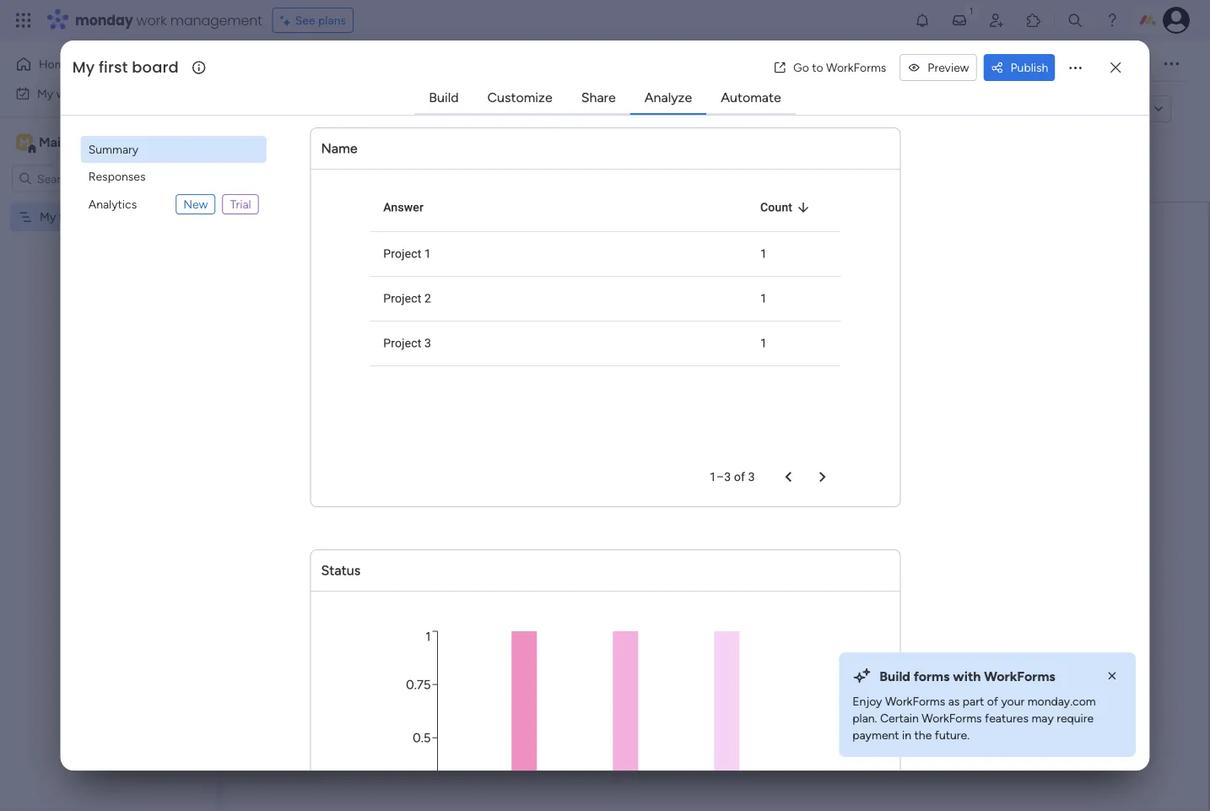 Task type: describe. For each thing, give the bounding box(es) containing it.
project for project 3
[[383, 336, 421, 350]]

as
[[949, 694, 960, 709]]

Search in workspace field
[[35, 169, 141, 188]]

build forms with workforms alert
[[839, 653, 1137, 757]]

form for copy
[[1094, 102, 1119, 116]]

my inside list box
[[40, 210, 56, 224]]

go
[[794, 60, 809, 75]]

start
[[607, 342, 653, 370]]

first for leftmost my first board field
[[99, 57, 128, 78]]

invite / 1
[[1099, 57, 1144, 71]]

plan.
[[853, 711, 878, 726]]

project 2
[[383, 292, 431, 306]]

add view image
[[916, 58, 923, 70]]

work for monday
[[136, 11, 167, 30]]

files gallery button
[[765, 51, 854, 78]]

1 for project 1
[[760, 247, 767, 261]]

analyze link
[[631, 82, 706, 112]]

my first board down plans
[[261, 52, 400, 80]]

let's
[[560, 342, 602, 370]]

1 vertical spatial 3
[[748, 470, 755, 484]]

menu item containing analytics
[[81, 190, 267, 219]]

publish button
[[984, 54, 1056, 81]]

edit
[[263, 102, 284, 116]]

1 for project 2
[[760, 292, 767, 306]]

forms
[[914, 668, 950, 684]]

to
[[812, 60, 824, 75]]

my work button
[[10, 80, 182, 107]]

first inside list box
[[59, 210, 80, 224]]

building
[[689, 342, 770, 370]]

go to workforms button
[[767, 54, 894, 81]]

apps image
[[1026, 12, 1043, 29]]

workspace selection element
[[16, 132, 141, 154]]

form
[[866, 57, 894, 71]]

your inside enjoy workforms as part of your monday.com plan. certain workforms features may require payment in the future.
[[1002, 694, 1025, 709]]

workforms logo image
[[417, 96, 512, 123]]

menu menu
[[81, 136, 267, 219]]

monday.com
[[1028, 694, 1096, 709]]

in
[[903, 728, 912, 743]]

main workspace
[[39, 134, 138, 150]]

1 image
[[964, 1, 979, 20]]

with
[[953, 668, 981, 684]]

project for project 2
[[383, 292, 421, 306]]

search everything image
[[1067, 12, 1084, 29]]

build forms with workforms
[[880, 668, 1056, 684]]

home
[[39, 57, 71, 71]]

my first board up my work button
[[72, 57, 179, 78]]

form for edit
[[287, 102, 312, 116]]

files
[[777, 57, 801, 71]]

more actions image
[[1067, 59, 1084, 76]]

powered
[[339, 101, 392, 117]]

publish
[[1011, 60, 1049, 75]]

2
[[424, 292, 431, 306]]

invite members image
[[989, 12, 1006, 29]]

powered by
[[339, 101, 410, 117]]

my up edit
[[261, 52, 290, 80]]

work for my
[[56, 86, 82, 100]]

share
[[581, 89, 616, 105]]

my first board inside list box
[[40, 210, 114, 224]]

0 horizontal spatial of
[[734, 470, 745, 484]]

name
[[321, 141, 357, 157]]

my first board list box
[[0, 199, 215, 459]]

copy form link
[[1063, 102, 1140, 116]]

part
[[963, 694, 985, 709]]

new
[[183, 197, 208, 212]]

link
[[1122, 102, 1140, 116]]

my work
[[37, 86, 82, 100]]

first for the rightmost my first board field
[[296, 52, 333, 80]]

notifications image
[[914, 12, 931, 29]]

close image
[[1105, 668, 1121, 685]]

answer
[[383, 200, 423, 214]]

plans
[[318, 13, 346, 27]]

files gallery
[[777, 57, 841, 71]]

2 horizontal spatial board
[[339, 52, 400, 80]]

0 horizontal spatial my first board field
[[68, 57, 190, 79]]

count
[[760, 200, 792, 214]]

1 horizontal spatial my first board field
[[257, 52, 404, 80]]

build for build
[[429, 89, 459, 105]]



Task type: vqa. For each thing, say whether or not it's contained in the screenshot.
Person POPUP BUTTON
no



Task type: locate. For each thing, give the bounding box(es) containing it.
of right 1–3
[[734, 470, 745, 484]]

copy form link button
[[1031, 96, 1147, 123]]

your up features
[[1002, 694, 1025, 709]]

let's start by building your form
[[560, 342, 873, 370]]

build for build forms with workforms
[[880, 668, 911, 684]]

project up project 2
[[383, 247, 421, 261]]

count button
[[760, 197, 814, 218]]

board
[[339, 52, 400, 80], [132, 57, 179, 78], [83, 210, 114, 224]]

my first board
[[261, 52, 400, 80], [72, 57, 179, 78], [40, 210, 114, 224]]

analytics
[[88, 197, 137, 212]]

0 vertical spatial your
[[775, 342, 819, 370]]

payment
[[853, 728, 900, 743]]

0 horizontal spatial by
[[395, 101, 410, 117]]

first down "search in workspace" field
[[59, 210, 80, 224]]

work
[[136, 11, 167, 30], [56, 86, 82, 100]]

work right monday
[[136, 11, 167, 30]]

invite
[[1099, 57, 1129, 71]]

3 down 2
[[424, 336, 431, 350]]

1 inside button
[[1139, 57, 1144, 71]]

go to workforms
[[794, 60, 887, 75]]

inbox image
[[952, 12, 968, 29]]

my first board field down plans
[[257, 52, 404, 80]]

1 vertical spatial your
[[1002, 694, 1025, 709]]

gallery
[[804, 57, 841, 71]]

1 vertical spatial of
[[988, 694, 999, 709]]

2 horizontal spatial first
[[296, 52, 333, 80]]

enjoy workforms as part of your monday.com plan. certain workforms features may require payment in the future.
[[853, 694, 1096, 743]]

first up my work button
[[99, 57, 128, 78]]

1 horizontal spatial by
[[659, 342, 683, 370]]

share link
[[568, 82, 630, 112]]

2 vertical spatial project
[[383, 336, 421, 350]]

my up my work button
[[72, 57, 95, 78]]

0 horizontal spatial form
[[287, 102, 312, 116]]

menu item
[[81, 190, 267, 219]]

0 vertical spatial work
[[136, 11, 167, 30]]

0 horizontal spatial first
[[59, 210, 80, 224]]

of inside enjoy workforms as part of your monday.com plan. certain workforms features may require payment in the future.
[[988, 694, 999, 709]]

of
[[734, 470, 745, 484], [988, 694, 999, 709]]

0 horizontal spatial work
[[56, 86, 82, 100]]

answer button
[[383, 197, 445, 218]]

workforms inside button
[[827, 60, 887, 75]]

my
[[261, 52, 290, 80], [72, 57, 95, 78], [37, 86, 53, 100], [40, 210, 56, 224]]

region
[[370, 627, 841, 811]]

1 for project 3
[[760, 336, 767, 350]]

1 vertical spatial project
[[383, 292, 421, 306]]

by right start
[[659, 342, 683, 370]]

1 vertical spatial by
[[659, 342, 683, 370]]

3
[[424, 336, 431, 350], [748, 470, 755, 484]]

customize
[[488, 89, 553, 105]]

My first board field
[[257, 52, 404, 80], [68, 57, 190, 79]]

form inside 'button'
[[287, 102, 312, 116]]

status
[[321, 563, 360, 579]]

edit form
[[263, 102, 312, 116]]

select product image
[[15, 12, 32, 29]]

analyze
[[645, 89, 692, 105]]

0 horizontal spatial build
[[429, 89, 459, 105]]

certain
[[881, 711, 919, 726]]

project left 2
[[383, 292, 421, 306]]

1 horizontal spatial build
[[880, 668, 911, 684]]

build link
[[416, 82, 472, 112]]

automate link
[[708, 82, 795, 112]]

preview
[[928, 60, 970, 75]]

0 horizontal spatial your
[[775, 342, 819, 370]]

invite / 1 button
[[1068, 51, 1152, 78]]

enjoy
[[853, 694, 883, 709]]

build
[[429, 89, 459, 105], [880, 668, 911, 684]]

require
[[1057, 711, 1094, 726]]

form inside button
[[1094, 102, 1119, 116]]

form
[[1094, 102, 1119, 116], [287, 102, 312, 116], [825, 342, 873, 370]]

project 1 element
[[370, 232, 747, 276]]

0 vertical spatial by
[[395, 101, 410, 117]]

0 vertical spatial project
[[383, 247, 421, 261]]

2 project from the top
[[383, 292, 421, 306]]

workspace image
[[16, 133, 33, 152]]

tab list containing build
[[415, 81, 796, 115]]

my first board down "search in workspace" field
[[40, 210, 114, 224]]

0 horizontal spatial 3
[[424, 336, 431, 350]]

0 vertical spatial build
[[429, 89, 459, 105]]

edit form button
[[256, 96, 319, 123]]

1–3
[[710, 470, 731, 484]]

monday work management
[[75, 11, 262, 30]]

my first board field up my work button
[[68, 57, 190, 79]]

home button
[[10, 51, 182, 78]]

0 vertical spatial 3
[[424, 336, 431, 350]]

build left forms
[[880, 668, 911, 684]]

work inside button
[[56, 86, 82, 100]]

option
[[0, 202, 215, 205]]

1 horizontal spatial of
[[988, 694, 999, 709]]

see plans
[[295, 13, 346, 27]]

help image
[[1104, 12, 1121, 29]]

of right part
[[988, 694, 999, 709]]

board down monday work management
[[132, 57, 179, 78]]

my down home in the left of the page
[[37, 86, 53, 100]]

monday
[[75, 11, 133, 30]]

0 horizontal spatial board
[[83, 210, 114, 224]]

features
[[985, 711, 1029, 726]]

1 horizontal spatial board
[[132, 57, 179, 78]]

management
[[170, 11, 262, 30]]

copy
[[1063, 102, 1091, 116]]

by
[[395, 101, 410, 117], [659, 342, 683, 370]]

my inside button
[[37, 86, 53, 100]]

1 vertical spatial build
[[880, 668, 911, 684]]

1 vertical spatial work
[[56, 86, 82, 100]]

workforms
[[827, 60, 887, 75], [985, 668, 1056, 684], [886, 694, 946, 709], [922, 711, 982, 726]]

3 project from the top
[[383, 336, 421, 350]]

/
[[1132, 57, 1136, 71]]

board inside list box
[[83, 210, 114, 224]]

project for project 1
[[383, 247, 421, 261]]

see
[[295, 13, 315, 27]]

project down project 2
[[383, 336, 421, 350]]

1 horizontal spatial form
[[825, 342, 873, 370]]

build right powered by
[[429, 89, 459, 105]]

1–3 of 3
[[710, 470, 755, 484]]

workspace
[[72, 134, 138, 150]]

build inside alert
[[880, 668, 911, 684]]

m
[[19, 135, 29, 149]]

board up powered
[[339, 52, 400, 80]]

responses
[[88, 169, 146, 184]]

preview button
[[900, 54, 977, 81]]

3 right 1–3
[[748, 470, 755, 484]]

work down home in the left of the page
[[56, 86, 82, 100]]

board down "search in workspace" field
[[83, 210, 114, 224]]

1 horizontal spatial your
[[1002, 694, 1025, 709]]

tab list
[[415, 81, 796, 115]]

project
[[383, 247, 421, 261], [383, 292, 421, 306], [383, 336, 421, 350]]

form button
[[854, 51, 906, 78]]

1 horizontal spatial 3
[[748, 470, 755, 484]]

1 project from the top
[[383, 247, 421, 261]]

project 2 element
[[370, 276, 747, 321]]

customize link
[[474, 82, 566, 112]]

project 3 element
[[370, 321, 747, 366]]

summary
[[88, 142, 139, 157]]

project 3
[[383, 336, 431, 350]]

2 horizontal spatial form
[[1094, 102, 1119, 116]]

trial
[[230, 197, 251, 212]]

my down "search in workspace" field
[[40, 210, 56, 224]]

main
[[39, 134, 68, 150]]

0 vertical spatial of
[[734, 470, 745, 484]]

first
[[296, 52, 333, 80], [99, 57, 128, 78], [59, 210, 80, 224]]

your right building
[[775, 342, 819, 370]]

automate
[[721, 89, 782, 105]]

john smith image
[[1163, 7, 1190, 34]]

1 horizontal spatial work
[[136, 11, 167, 30]]

1 horizontal spatial first
[[99, 57, 128, 78]]

the
[[915, 728, 932, 743]]

see plans button
[[272, 8, 354, 33]]

future.
[[935, 728, 970, 743]]

may
[[1032, 711, 1054, 726]]

project 1
[[383, 247, 431, 261]]

by right powered
[[395, 101, 410, 117]]

first down see plans button
[[296, 52, 333, 80]]



